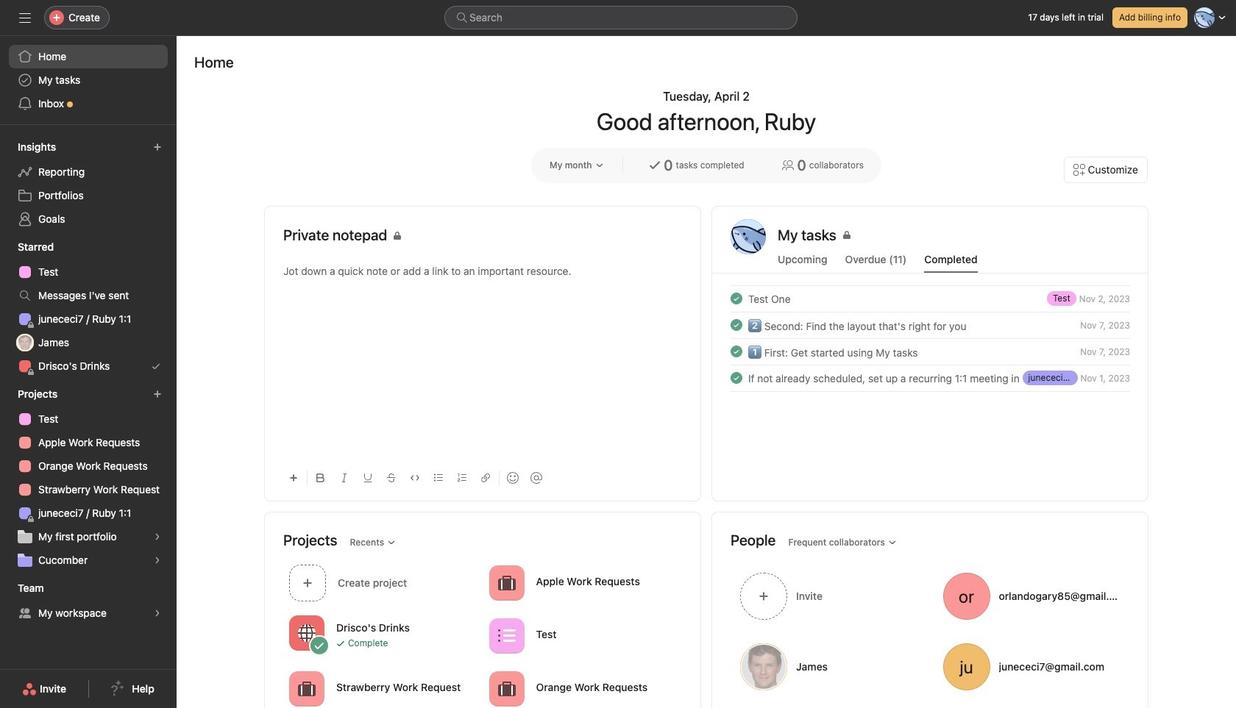 Task type: locate. For each thing, give the bounding box(es) containing it.
1 vertical spatial completed checkbox
[[728, 316, 745, 334]]

completed image down completed option
[[728, 369, 745, 387]]

new project or portfolio image
[[153, 390, 162, 399]]

insights element
[[0, 134, 177, 234]]

code image
[[411, 474, 419, 483]]

2 vertical spatial completed checkbox
[[728, 369, 745, 387]]

0 vertical spatial completed checkbox
[[728, 290, 745, 308]]

at mention image
[[530, 472, 542, 484]]

1 vertical spatial completed image
[[728, 343, 745, 361]]

completed checkbox up completed option
[[728, 316, 745, 334]]

list image
[[498, 627, 515, 645]]

completed image
[[728, 290, 745, 308], [728, 343, 745, 361], [728, 369, 745, 387]]

0 vertical spatial completed image
[[728, 290, 745, 308]]

strikethrough image
[[387, 474, 396, 483]]

list box
[[444, 6, 798, 29]]

briefcase image up list icon
[[498, 574, 515, 592]]

list item
[[713, 285, 1148, 312], [713, 312, 1148, 338], [713, 338, 1148, 365], [713, 365, 1148, 391], [283, 561, 483, 605]]

toolbar
[[283, 461, 682, 494]]

2 vertical spatial completed image
[[728, 369, 745, 387]]

projects element
[[0, 381, 177, 575]]

2 completed image from the top
[[728, 343, 745, 361]]

completed image up completed icon
[[728, 290, 745, 308]]

Completed checkbox
[[728, 290, 745, 308], [728, 316, 745, 334], [728, 369, 745, 387]]

hide sidebar image
[[19, 12, 31, 24]]

completed image down completed icon
[[728, 343, 745, 361]]

view profile image
[[731, 219, 766, 255]]

new insights image
[[153, 143, 162, 152]]

briefcase image
[[498, 574, 515, 592], [298, 680, 316, 698], [498, 680, 515, 698]]

completed checkbox up completed icon
[[728, 290, 745, 308]]

1 completed image from the top
[[728, 290, 745, 308]]

completed checkbox down completed option
[[728, 369, 745, 387]]

insert an object image
[[289, 474, 298, 483]]



Task type: vqa. For each thing, say whether or not it's contained in the screenshot.
Search list box on the top of page
no



Task type: describe. For each thing, give the bounding box(es) containing it.
completed image
[[728, 316, 745, 334]]

see details, cucomber image
[[153, 556, 162, 565]]

starred element
[[0, 234, 177, 381]]

see details, my first portfolio image
[[153, 533, 162, 541]]

1 completed checkbox from the top
[[728, 290, 745, 308]]

3 completed checkbox from the top
[[728, 369, 745, 387]]

italics image
[[340, 474, 349, 483]]

global element
[[0, 36, 177, 124]]

numbered list image
[[458, 474, 466, 483]]

link image
[[481, 474, 490, 483]]

underline image
[[363, 474, 372, 483]]

3 completed image from the top
[[728, 369, 745, 387]]

see details, my workspace image
[[153, 609, 162, 618]]

emoji image
[[507, 472, 519, 484]]

globe image
[[298, 624, 316, 642]]

Completed checkbox
[[728, 343, 745, 361]]

teams element
[[0, 575, 177, 628]]

2 completed checkbox from the top
[[728, 316, 745, 334]]

briefcase image down globe image
[[298, 680, 316, 698]]

bulleted list image
[[434, 474, 443, 483]]

bold image
[[316, 474, 325, 483]]

briefcase image down list icon
[[498, 680, 515, 698]]



